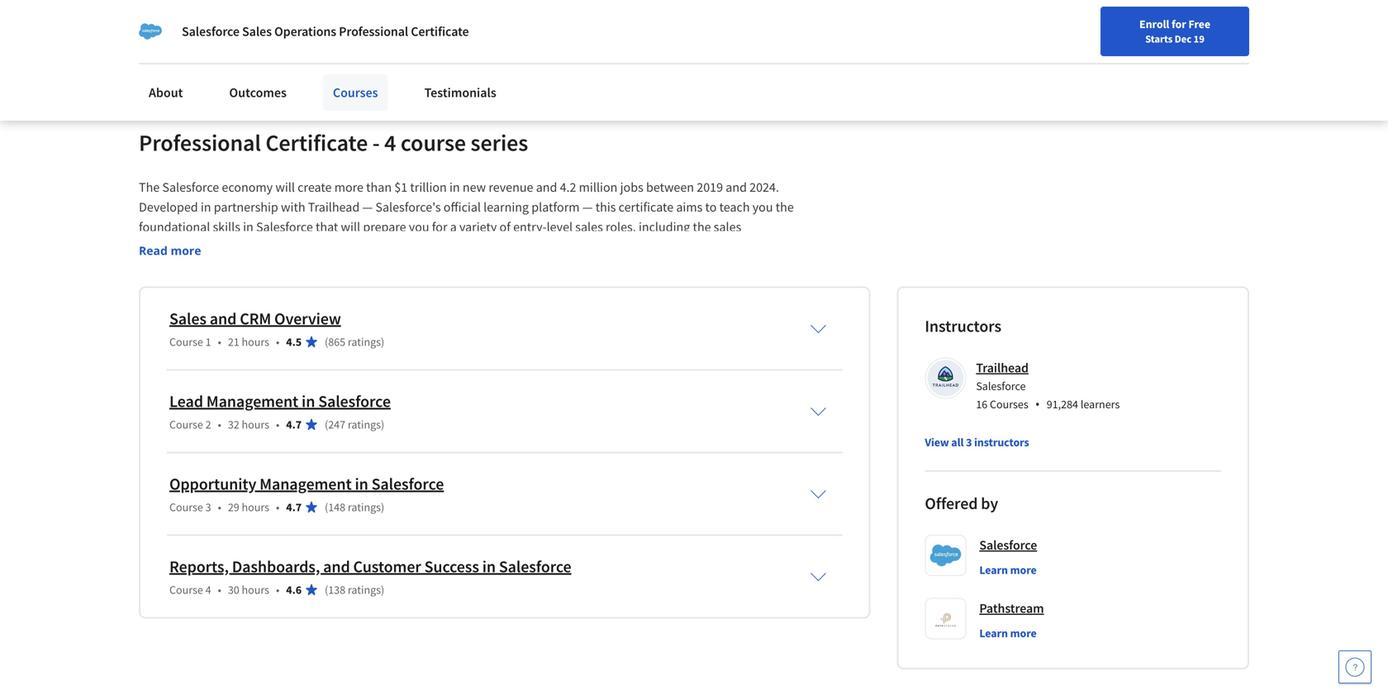 Task type: describe. For each thing, give the bounding box(es) containing it.
view all 3 instructors button
[[925, 434, 1030, 450]]

) for opportunity management in salesforce
[[381, 500, 385, 514]]

2024.
[[750, 179, 779, 195]]

1 horizontal spatial you
[[451, 258, 472, 275]]

1 horizontal spatial will
[[341, 219, 360, 235]]

29
[[228, 500, 239, 514]]

leverage
[[198, 298, 245, 314]]

view
[[925, 435, 949, 450]]

free
[[1189, 17, 1211, 31]]

english
[[1072, 19, 1112, 35]]

0 horizontal spatial courses
[[333, 84, 378, 101]]

• down opportunity management in salesforce link
[[276, 500, 280, 514]]

hours for sales
[[242, 334, 269, 349]]

( for sales and crm overview
[[325, 334, 328, 349]]

( 247 ratings )
[[325, 417, 385, 432]]

1 horizontal spatial salesforce,
[[394, 278, 454, 295]]

opportunities
[[303, 278, 378, 295]]

ratings for lead management in salesforce
[[348, 417, 381, 432]]

148
[[328, 500, 346, 514]]

the
[[139, 179, 160, 195]]

4.2
[[560, 179, 577, 195]]

2
[[205, 417, 211, 432]]

1 horizontal spatial sales
[[242, 23, 272, 40]]

create
[[298, 179, 332, 195]]

( 138 ratings )
[[325, 582, 385, 597]]

1 vertical spatial the
[[693, 219, 711, 235]]

instructors
[[925, 316, 1002, 336]]

• left 4.6
[[276, 582, 280, 597]]

learn more for pathstream
[[980, 626, 1037, 641]]

4.7 for opportunity
[[286, 500, 302, 514]]

learners
[[1081, 397, 1120, 412]]

dashboards.
[[448, 298, 516, 314]]

4.6
[[286, 582, 302, 597]]

offered by
[[925, 493, 999, 514]]

sales and crm overview
[[169, 308, 341, 329]]

partnership
[[214, 199, 278, 215]]

view all 3 instructors
[[925, 435, 1030, 450]]

learn more button for salesforce
[[980, 562, 1037, 578]]

1 vertical spatial for
[[432, 219, 448, 235]]

• down lead management in salesforce
[[276, 417, 280, 432]]

experience
[[602, 238, 663, 255]]

developed
[[139, 199, 198, 215]]

138
[[328, 582, 346, 597]]

and up teach
[[726, 179, 747, 195]]

lead
[[169, 391, 203, 412]]

success
[[425, 556, 479, 577]]

lead management in salesforce link
[[169, 391, 391, 412]]

1 vertical spatial professional
[[139, 128, 261, 157]]

course 1 • 21 hours •
[[169, 334, 280, 349]]

beginners.
[[473, 238, 531, 255]]

0 vertical spatial the
[[776, 199, 794, 215]]

0 horizontal spatial certificate
[[332, 238, 387, 255]]

) for reports, dashboards, and customer success in salesforce
[[381, 582, 385, 597]]

( for lead management in salesforce
[[325, 417, 328, 432]]

testimonials
[[425, 84, 497, 101]]

3 inside button
[[966, 435, 972, 450]]

foundational
[[139, 219, 210, 235]]

aims
[[676, 199, 703, 215]]

teach
[[720, 199, 750, 215]]

0 horizontal spatial salesforce,
[[152, 278, 212, 295]]

social
[[229, 25, 261, 42]]

sales and crm overview link
[[169, 308, 341, 329]]

series
[[471, 128, 528, 157]]

hours for reports,
[[242, 582, 269, 597]]

media
[[264, 25, 298, 42]]

0 horizontal spatial is
[[166, 258, 175, 275]]

overview
[[274, 308, 341, 329]]

2 — from the left
[[582, 199, 593, 215]]

it
[[202, 25, 209, 42]]

more for the read more button
[[171, 243, 201, 258]]

4.7 for lead
[[286, 417, 302, 432]]

lead management in salesforce
[[169, 391, 391, 412]]

including
[[639, 219, 690, 235]]

learn more button for pathstream
[[980, 625, 1037, 641]]

21
[[228, 334, 239, 349]]

opportunity management in salesforce link
[[169, 474, 444, 494]]

1 horizontal spatial crm
[[240, 308, 271, 329]]

• left 29
[[218, 500, 221, 514]]

course
[[401, 128, 466, 157]]

salesforce's
[[376, 199, 441, 215]]

platform
[[532, 199, 580, 215]]

2 horizontal spatial salesforce,
[[678, 238, 738, 255]]

to left use
[[483, 278, 495, 295]]

designed
[[402, 238, 452, 255]]

course 2 • 32 hours •
[[169, 417, 280, 432]]

about link
[[139, 74, 193, 111]]

salesforce sales operations professional certificate
[[182, 23, 469, 40]]

be
[[249, 258, 263, 275]]

$1
[[395, 179, 408, 195]]

trailhead link
[[976, 360, 1029, 376]]

outcomes
[[229, 84, 287, 101]]

opportunity
[[169, 474, 256, 494]]

previous
[[552, 238, 600, 255]]

reports
[[381, 298, 421, 314]]

) for sales and crm overview
[[381, 334, 385, 349]]

course for sales and crm overview
[[169, 334, 203, 349]]

this
[[596, 199, 616, 215]]

1 — from the left
[[362, 199, 373, 215]]

course 4 • 30 hours •
[[169, 582, 280, 597]]

0 horizontal spatial manage
[[255, 278, 300, 295]]

( 865 ratings )
[[325, 334, 385, 349]]

and right success,
[[736, 278, 757, 295]]

) for lead management in salesforce
[[381, 417, 385, 432]]

2 vertical spatial for
[[455, 238, 470, 255]]

performance
[[366, 25, 437, 42]]

through
[[328, 258, 375, 275]]

dec
[[1175, 32, 1192, 45]]

share
[[167, 25, 199, 42]]

economy
[[222, 179, 273, 195]]

instructors
[[975, 435, 1030, 450]]

show notifications image
[[1165, 21, 1185, 41]]

opportunity management in salesforce
[[169, 474, 444, 494]]

how up dashboards.
[[457, 278, 481, 295]]

and up course 1 • 21 hours •
[[210, 308, 237, 329]]

reports,
[[169, 556, 229, 577]]

that
[[316, 219, 338, 235]]

1 sales from the left
[[576, 219, 603, 235]]

• right 1
[[218, 334, 221, 349]]

learn for salesforce
[[980, 562, 1008, 577]]

starts
[[1146, 32, 1173, 45]]

dashboards,
[[232, 556, 320, 577]]

1 horizontal spatial 4
[[384, 128, 396, 157]]

salesforce link
[[980, 535, 1038, 555]]

more for learn more button associated with pathstream
[[1011, 626, 1037, 641]]

a
[[450, 219, 457, 235]]



Task type: vqa. For each thing, say whether or not it's contained in the screenshot.
Salesforce's
yes



Task type: locate. For each thing, give the bounding box(es) containing it.
to left be
[[235, 258, 247, 275]]

• left "4.5"
[[276, 334, 280, 349]]

course down opportunity
[[169, 500, 203, 514]]

learn down pathstream at the right of page
[[980, 626, 1008, 641]]

sales
[[576, 219, 603, 235], [714, 219, 742, 235]]

of
[[500, 219, 511, 235], [628, 258, 639, 275]]

1 vertical spatial crm
[[240, 308, 271, 329]]

crm down operations
[[139, 258, 164, 275]]

operations
[[139, 238, 198, 255]]

to down 2019
[[705, 199, 717, 215]]

)
[[381, 334, 385, 349], [381, 417, 385, 432], [381, 500, 385, 514], [381, 582, 385, 597]]

trailhead up that
[[308, 199, 360, 215]]

course for reports, dashboards, and customer success in salesforce
[[169, 582, 203, 597]]

1 ratings from the top
[[348, 334, 381, 349]]

) down customer
[[381, 582, 385, 597]]

you down '2024.'
[[753, 199, 773, 215]]

— down than
[[362, 199, 373, 215]]

32
[[228, 417, 239, 432]]

professional certificate - 4 course series
[[139, 128, 528, 157]]

fundamentals
[[548, 258, 625, 275]]

will right that
[[341, 219, 360, 235]]

certificate
[[619, 199, 674, 215], [332, 238, 387, 255]]

ratings for opportunity management in salesforce
[[348, 500, 381, 514]]

1 vertical spatial of
[[628, 258, 639, 275]]

for inside enroll for free starts dec 19
[[1172, 17, 1187, 31]]

0 horizontal spatial of
[[500, 219, 511, 235]]

to down be
[[241, 278, 253, 295]]

1 horizontal spatial sales
[[714, 219, 742, 235]]

of down experience
[[628, 258, 639, 275]]

this
[[307, 238, 330, 255]]

reports, dashboards, and customer success in salesforce
[[169, 556, 572, 577]]

3 course from the top
[[169, 500, 203, 514]]

certificate up create
[[266, 128, 368, 157]]

more inside 'the salesforce economy will create more than $1 trillion in new revenue and 4.2 million jobs between 2019 and 2024. developed in partnership with trailhead — salesforce's official learning platform — this certificate aims to teach you the foundational skills in salesforce that will prepare you for a variety of entry-level sales roles, including the sales operations specialist position. this certificate is designed for beginners. no previous experience in salesforce, sales, or crm is necessary to be successful. through four courses, you will learn the fundamentals of crm, how to manage leads in salesforce, how to manage opportunities in salesforce, how to use salesforce to ensure customer success, and how to effectively leverage salesforce data through reports and dashboards.'
[[335, 179, 364, 195]]

1 ( from the top
[[325, 334, 328, 349]]

management for opportunity
[[260, 474, 352, 494]]

0 horizontal spatial the
[[527, 258, 546, 275]]

trillion
[[410, 179, 447, 195]]

4 right -
[[384, 128, 396, 157]]

enroll
[[1140, 17, 1170, 31]]

0 horizontal spatial —
[[362, 199, 373, 215]]

1 horizontal spatial trailhead
[[976, 360, 1029, 376]]

more inside button
[[171, 243, 201, 258]]

ratings right 247
[[348, 417, 381, 432]]

4.5
[[286, 334, 302, 349]]

0 vertical spatial 4
[[384, 128, 396, 157]]

management for lead
[[206, 391, 299, 412]]

0 vertical spatial 3
[[966, 435, 972, 450]]

1 vertical spatial certificate
[[266, 128, 368, 157]]

outcomes link
[[219, 74, 297, 111]]

0 vertical spatial learn more button
[[980, 562, 1037, 578]]

2 ) from the top
[[381, 417, 385, 432]]

salesforce, up success,
[[678, 238, 738, 255]]

skills
[[213, 219, 240, 235]]

0 vertical spatial for
[[1172, 17, 1187, 31]]

professional down "about" link
[[139, 128, 261, 157]]

course 3 • 29 hours •
[[169, 500, 280, 514]]

1 ) from the top
[[381, 334, 385, 349]]

certificate up through
[[332, 238, 387, 255]]

ratings for reports, dashboards, and customer success in salesforce
[[348, 582, 381, 597]]

is
[[390, 238, 399, 255], [166, 258, 175, 275]]

courses,
[[403, 258, 449, 275]]

course for opportunity management in salesforce
[[169, 500, 203, 514]]

level
[[547, 219, 573, 235]]

2 course from the top
[[169, 417, 203, 432]]

learn more for salesforce
[[980, 562, 1037, 577]]

0 vertical spatial will
[[276, 179, 295, 195]]

1 horizontal spatial certificate
[[619, 199, 674, 215]]

learning
[[484, 199, 529, 215]]

read
[[139, 243, 168, 258]]

3 down opportunity
[[205, 500, 211, 514]]

learn more down salesforce link
[[980, 562, 1037, 577]]

2 learn more from the top
[[980, 626, 1037, 641]]

course
[[169, 334, 203, 349], [169, 417, 203, 432], [169, 500, 203, 514], [169, 582, 203, 597]]

0 vertical spatial crm
[[139, 258, 164, 275]]

1 vertical spatial is
[[166, 258, 175, 275]]

1 vertical spatial 3
[[205, 500, 211, 514]]

management up 32
[[206, 391, 299, 412]]

2 ratings from the top
[[348, 417, 381, 432]]

• inside "trailhead salesforce 16 courses • 91,284 learners"
[[1035, 395, 1040, 413]]

certificate down jobs
[[619, 199, 674, 215]]

to down fundamentals
[[579, 278, 590, 295]]

prepare
[[363, 219, 406, 235]]

pathstream
[[980, 600, 1044, 617]]

1 horizontal spatial —
[[582, 199, 593, 215]]

0 vertical spatial 4.7
[[286, 417, 302, 432]]

( right 4.6
[[325, 582, 328, 597]]

0 horizontal spatial for
[[432, 219, 448, 235]]

sales right on
[[242, 23, 272, 40]]

offered
[[925, 493, 978, 514]]

trailhead up 16
[[976, 360, 1029, 376]]

4 ) from the top
[[381, 582, 385, 597]]

through
[[334, 298, 378, 314]]

more down salesforce link
[[1011, 562, 1037, 577]]

crm up course 1 • 21 hours •
[[240, 308, 271, 329]]

0 horizontal spatial trailhead
[[308, 199, 360, 215]]

( down the overview
[[325, 334, 328, 349]]

manage
[[713, 258, 757, 275], [255, 278, 300, 295]]

0 horizontal spatial 4
[[205, 582, 211, 597]]

course down reports,
[[169, 582, 203, 597]]

2 horizontal spatial will
[[474, 258, 494, 275]]

1 vertical spatial trailhead
[[976, 360, 1029, 376]]

courses right 16
[[990, 397, 1029, 412]]

1 horizontal spatial the
[[693, 219, 711, 235]]

0 horizontal spatial crm
[[139, 258, 164, 275]]

4 course from the top
[[169, 582, 203, 597]]

4.7 down "opportunity management in salesforce"
[[286, 500, 302, 514]]

1 vertical spatial manage
[[255, 278, 300, 295]]

0 vertical spatial professional
[[339, 23, 408, 40]]

trailhead image
[[928, 360, 964, 396]]

course left 2
[[169, 417, 203, 432]]

1
[[205, 334, 211, 349]]

and right media
[[301, 25, 322, 42]]

3 ( from the top
[[325, 500, 328, 514]]

1 horizontal spatial certificate
[[411, 23, 469, 40]]

2 horizontal spatial you
[[753, 199, 773, 215]]

0 horizontal spatial will
[[276, 179, 295, 195]]

coursera career certificate image
[[937, 0, 1213, 92]]

1 vertical spatial sales
[[169, 308, 207, 329]]

1 horizontal spatial manage
[[713, 258, 757, 275]]

your
[[338, 25, 363, 42]]

• right 2
[[218, 417, 221, 432]]

manage down sales,
[[713, 258, 757, 275]]

enroll for free starts dec 19
[[1140, 17, 1211, 45]]

between
[[646, 179, 694, 195]]

all
[[952, 435, 964, 450]]

hours for opportunity
[[242, 500, 269, 514]]

trailhead salesforce 16 courses • 91,284 learners
[[976, 360, 1120, 413]]

help center image
[[1346, 657, 1366, 677]]

effectively
[[139, 298, 195, 314]]

91,284
[[1047, 397, 1079, 412]]

3 hours from the top
[[242, 500, 269, 514]]

and right reports
[[424, 298, 445, 314]]

ratings right the 148
[[348, 500, 381, 514]]

to down the leads
[[786, 278, 797, 295]]

use
[[497, 278, 517, 295]]

0 horizontal spatial professional
[[139, 128, 261, 157]]

the down '2024.'
[[776, 199, 794, 215]]

trailhead inside 'the salesforce economy will create more than $1 trillion in new revenue and 4.2 million jobs between 2019 and 2024. developed in partnership with trailhead — salesforce's official learning platform — this certificate aims to teach you the foundational skills in salesforce that will prepare you for a variety of entry-level sales roles, including the sales operations specialist position. this certificate is designed for beginners. no previous experience in salesforce, sales, or crm is necessary to be successful. through four courses, you will learn the fundamentals of crm, how to manage leads in salesforce, how to manage opportunities in salesforce, how to use salesforce to ensure customer success, and how to effectively leverage salesforce data through reports and dashboards.'
[[308, 199, 360, 215]]

learn down salesforce link
[[980, 562, 1008, 577]]

how
[[672, 258, 696, 275], [215, 278, 239, 295], [457, 278, 481, 295], [759, 278, 783, 295]]

revenue
[[489, 179, 534, 195]]

learn more down pathstream at the right of page
[[980, 626, 1037, 641]]

3 right all at the right bottom
[[966, 435, 972, 450]]

) right the 148
[[381, 500, 385, 514]]

2 sales from the left
[[714, 219, 742, 235]]

1 vertical spatial learn more
[[980, 626, 1037, 641]]

0 horizontal spatial sales
[[169, 308, 207, 329]]

ratings right '865' on the top left of page
[[348, 334, 381, 349]]

and left 4.2
[[536, 179, 557, 195]]

to up success,
[[699, 258, 710, 275]]

• left 30
[[218, 582, 221, 597]]

jobs
[[620, 179, 644, 195]]

1 horizontal spatial of
[[628, 258, 639, 275]]

4
[[384, 128, 396, 157], [205, 582, 211, 597]]

1 horizontal spatial courses
[[990, 397, 1029, 412]]

sales,
[[741, 238, 772, 255]]

1 learn from the top
[[980, 562, 1008, 577]]

( for opportunity management in salesforce
[[325, 500, 328, 514]]

( down lead management in salesforce
[[325, 417, 328, 432]]

customer
[[353, 556, 421, 577]]

2 4.7 from the top
[[286, 500, 302, 514]]

2 hours from the top
[[242, 417, 269, 432]]

hours right 29
[[242, 500, 269, 514]]

3 ) from the top
[[381, 500, 385, 514]]

will
[[276, 179, 295, 195], [341, 219, 360, 235], [474, 258, 494, 275]]

1 vertical spatial courses
[[990, 397, 1029, 412]]

0 vertical spatial courses
[[333, 84, 378, 101]]

more down pathstream at the right of page
[[1011, 626, 1037, 641]]

more for learn more button corresponding to salesforce
[[1011, 562, 1037, 577]]

learn for pathstream
[[980, 626, 1008, 641]]

—
[[362, 199, 373, 215], [582, 199, 593, 215]]

for down a
[[455, 238, 470, 255]]

0 vertical spatial certificate
[[411, 23, 469, 40]]

certificate up testimonials link
[[411, 23, 469, 40]]

certificate
[[411, 23, 469, 40], [266, 128, 368, 157]]

30
[[228, 582, 239, 597]]

1 course from the top
[[169, 334, 203, 349]]

crm inside 'the salesforce economy will create more than $1 trillion in new revenue and 4.2 million jobs between 2019 and 2024. developed in partnership with trailhead — salesforce's official learning platform — this certificate aims to teach you the foundational skills in salesforce that will prepare you for a variety of entry-level sales roles, including the sales operations specialist position. this certificate is designed for beginners. no previous experience in salesforce, sales, or crm is necessary to be successful. through four courses, you will learn the fundamentals of crm, how to manage leads in salesforce, how to manage opportunities in salesforce, how to use salesforce to ensure customer success, and how to effectively leverage salesforce data through reports and dashboards.'
[[139, 258, 164, 275]]

and
[[301, 25, 322, 42], [536, 179, 557, 195], [726, 179, 747, 195], [736, 278, 757, 295], [424, 298, 445, 314], [210, 308, 237, 329], [323, 556, 350, 577]]

how right "crm,"
[[672, 258, 696, 275]]

courses inside "trailhead salesforce 16 courses • 91,284 learners"
[[990, 397, 1029, 412]]

0 vertical spatial learn more
[[980, 562, 1037, 577]]

hours
[[242, 334, 269, 349], [242, 417, 269, 432], [242, 500, 269, 514], [242, 582, 269, 597]]

courses up -
[[333, 84, 378, 101]]

1 learn more from the top
[[980, 562, 1037, 577]]

0 vertical spatial learn
[[980, 562, 1008, 577]]

1 hours from the top
[[242, 334, 269, 349]]

247
[[328, 417, 346, 432]]

more left than
[[335, 179, 364, 195]]

or
[[775, 238, 786, 255]]

2 vertical spatial you
[[451, 258, 472, 275]]

0 vertical spatial trailhead
[[308, 199, 360, 215]]

19
[[1194, 32, 1205, 45]]

management up the 148
[[260, 474, 352, 494]]

to
[[705, 199, 717, 215], [235, 258, 247, 275], [699, 258, 710, 275], [241, 278, 253, 295], [483, 278, 495, 295], [579, 278, 590, 295], [786, 278, 797, 295]]

4 down reports,
[[205, 582, 211, 597]]

about
[[149, 84, 183, 101]]

for left a
[[432, 219, 448, 235]]

) down reports
[[381, 334, 385, 349]]

1 vertical spatial you
[[409, 219, 429, 235]]

1 learn more button from the top
[[980, 562, 1037, 578]]

1 horizontal spatial professional
[[339, 23, 408, 40]]

1 vertical spatial learn
[[980, 626, 1008, 641]]

2 learn from the top
[[980, 626, 1008, 641]]

0 horizontal spatial you
[[409, 219, 429, 235]]

position.
[[255, 238, 304, 255]]

and up 138
[[323, 556, 350, 577]]

( for reports, dashboards, and customer success in salesforce
[[325, 582, 328, 597]]

hours right 32
[[242, 417, 269, 432]]

0 horizontal spatial certificate
[[266, 128, 368, 157]]

) right 247
[[381, 417, 385, 432]]

-
[[373, 128, 380, 157]]

•
[[218, 334, 221, 349], [276, 334, 280, 349], [1035, 395, 1040, 413], [218, 417, 221, 432], [276, 417, 280, 432], [218, 500, 221, 514], [276, 500, 280, 514], [218, 582, 221, 597], [276, 582, 280, 597]]

course for lead management in salesforce
[[169, 417, 203, 432]]

0 horizontal spatial 3
[[205, 500, 211, 514]]

hours right 30
[[242, 582, 269, 597]]

sales up 1
[[169, 308, 207, 329]]

is down operations
[[166, 258, 175, 275]]

manage down successful.
[[255, 278, 300, 295]]

0 horizontal spatial sales
[[576, 219, 603, 235]]

1 horizontal spatial 3
[[966, 435, 972, 450]]

salesforce, down 'courses,'
[[394, 278, 454, 295]]

hours right 21
[[242, 334, 269, 349]]

sales up previous
[[576, 219, 603, 235]]

4 hours from the top
[[242, 582, 269, 597]]

of down learning
[[500, 219, 511, 235]]

4 ( from the top
[[325, 582, 328, 597]]

• left 91,284
[[1035, 395, 1040, 413]]

is up four
[[390, 238, 399, 255]]

0 vertical spatial is
[[390, 238, 399, 255]]

1 horizontal spatial is
[[390, 238, 399, 255]]

1 4.7 from the top
[[286, 417, 302, 432]]

salesforce image
[[139, 20, 162, 43]]

variety
[[460, 219, 497, 235]]

than
[[366, 179, 392, 195]]

1 vertical spatial certificate
[[332, 238, 387, 255]]

course left 1
[[169, 334, 203, 349]]

0 vertical spatial management
[[206, 391, 299, 412]]

2 vertical spatial the
[[527, 258, 546, 275]]

you right 'courses,'
[[451, 258, 472, 275]]

4 ratings from the top
[[348, 582, 381, 597]]

0 vertical spatial certificate
[[619, 199, 674, 215]]

1 vertical spatial 4
[[205, 582, 211, 597]]

successful.
[[266, 258, 325, 275]]

necessary
[[178, 258, 233, 275]]

ratings down the reports, dashboards, and customer success in salesforce
[[348, 582, 381, 597]]

0 vertical spatial sales
[[242, 23, 272, 40]]

0 vertical spatial of
[[500, 219, 511, 235]]

1 vertical spatial management
[[260, 474, 352, 494]]

how up leverage
[[215, 278, 239, 295]]

sales
[[242, 23, 272, 40], [169, 308, 207, 329]]

for up dec
[[1172, 17, 1187, 31]]

2019
[[697, 179, 723, 195]]

salesforce, up effectively
[[152, 278, 212, 295]]

1 vertical spatial will
[[341, 219, 360, 235]]

0 vertical spatial you
[[753, 199, 773, 215]]

2 horizontal spatial for
[[1172, 17, 1187, 31]]

ratings
[[348, 334, 381, 349], [348, 417, 381, 432], [348, 500, 381, 514], [348, 582, 381, 597]]

salesforce inside "trailhead salesforce 16 courses • 91,284 learners"
[[976, 379, 1026, 393]]

data
[[307, 298, 331, 314]]

3 ratings from the top
[[348, 500, 381, 514]]

how down the leads
[[759, 278, 783, 295]]

will left learn
[[474, 258, 494, 275]]

1 horizontal spatial for
[[455, 238, 470, 255]]

4.7 down "lead management in salesforce" link
[[286, 417, 302, 432]]

hours for lead
[[242, 417, 269, 432]]

success,
[[688, 278, 733, 295]]

salesforce,
[[678, 238, 738, 255], [152, 278, 212, 295], [394, 278, 454, 295]]

learn more button down salesforce link
[[980, 562, 1037, 578]]

2 learn more button from the top
[[980, 625, 1037, 641]]

2 vertical spatial will
[[474, 258, 494, 275]]

will up with
[[276, 179, 295, 195]]

ratings for sales and crm overview
[[348, 334, 381, 349]]

— left this
[[582, 199, 593, 215]]

trailhead inside "trailhead salesforce 16 courses • 91,284 learners"
[[976, 360, 1029, 376]]

professional up courses link
[[339, 23, 408, 40]]

2 ( from the top
[[325, 417, 328, 432]]

learn more button down pathstream at the right of page
[[980, 625, 1037, 641]]

0 vertical spatial manage
[[713, 258, 757, 275]]

learn more
[[980, 562, 1037, 577], [980, 626, 1037, 641]]

2 horizontal spatial the
[[776, 199, 794, 215]]

crm
[[139, 258, 164, 275], [240, 308, 271, 329]]

( down "opportunity management in salesforce"
[[325, 500, 328, 514]]

1 vertical spatial learn more button
[[980, 625, 1037, 641]]

1 vertical spatial 4.7
[[286, 500, 302, 514]]

you up designed
[[409, 219, 429, 235]]

None search field
[[236, 10, 632, 43]]



